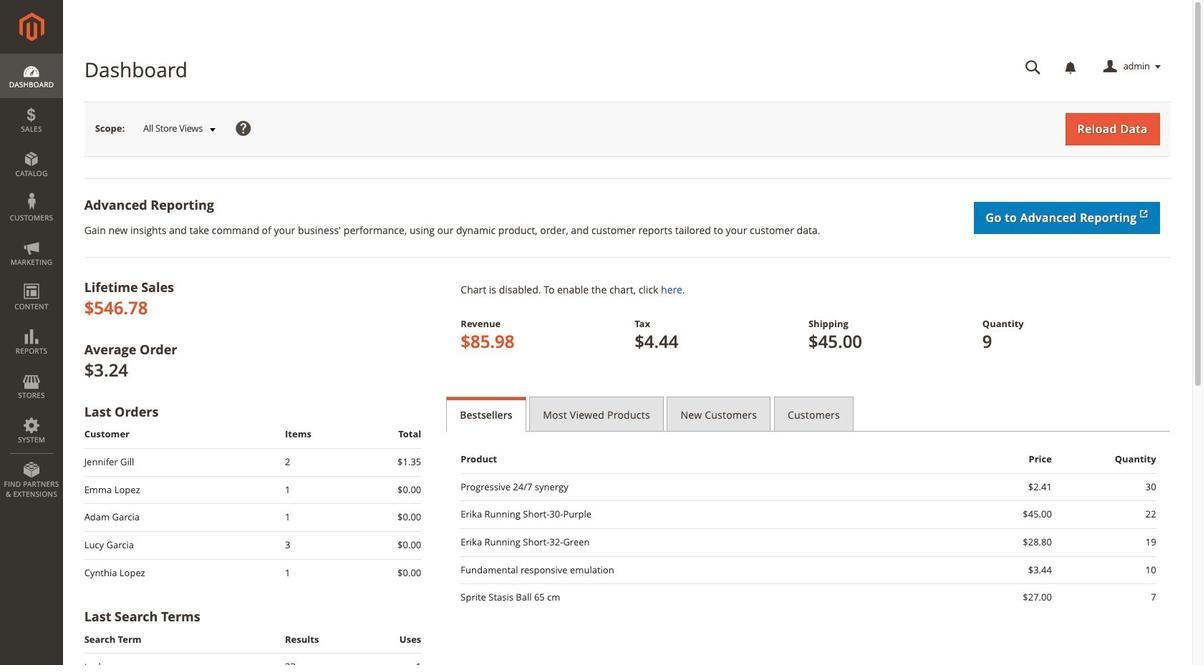 Task type: vqa. For each thing, say whether or not it's contained in the screenshot.
MENU BAR
yes



Task type: locate. For each thing, give the bounding box(es) containing it.
None text field
[[1016, 54, 1052, 80]]

magento admin panel image
[[19, 12, 44, 42]]

menu bar
[[0, 54, 63, 507]]

tab list
[[447, 397, 1171, 432]]



